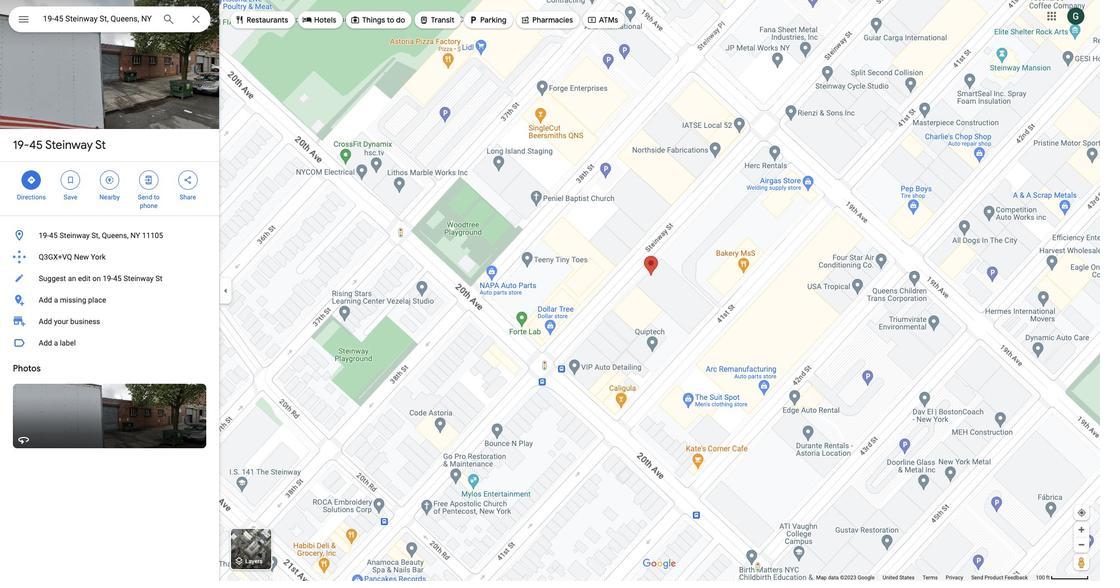 Task type: describe. For each thing, give the bounding box(es) containing it.
photos
[[13, 363, 41, 374]]

your
[[54, 317, 68, 326]]

100 ft
[[1037, 575, 1051, 580]]

atms
[[599, 15, 619, 25]]

show your location image
[[1078, 508, 1087, 518]]


[[521, 14, 530, 26]]

ny
[[130, 231, 140, 240]]

add your business link
[[0, 311, 219, 332]]

zoom in image
[[1078, 526, 1086, 534]]

send for send product feedback
[[972, 575, 984, 580]]

map
[[817, 575, 827, 580]]

steinway inside suggest an edit on 19-45 steinway st button
[[124, 274, 154, 283]]

things
[[362, 15, 385, 25]]

send product feedback
[[972, 575, 1028, 580]]

 transit
[[419, 14, 455, 26]]

feedback
[[1005, 575, 1028, 580]]

100 ft button
[[1037, 575, 1089, 580]]


[[587, 14, 597, 26]]

q3gx+vq new york button
[[0, 246, 219, 268]]

add for add a label
[[39, 339, 52, 347]]


[[105, 174, 114, 186]]

q3gx+vq
[[39, 253, 72, 261]]

to inside send to phone
[[154, 193, 160, 201]]

45 for 19-45 steinway st, queens, ny 11105
[[49, 231, 58, 240]]

parking
[[481, 15, 507, 25]]

send for send to phone
[[138, 193, 152, 201]]


[[302, 14, 312, 26]]

terms button
[[923, 574, 938, 581]]

product
[[985, 575, 1004, 580]]

states
[[900, 575, 915, 580]]

2 vertical spatial 45
[[113, 274, 122, 283]]

google
[[858, 575, 875, 580]]

york
[[91, 253, 106, 261]]

place
[[88, 296, 106, 304]]

label
[[60, 339, 76, 347]]

zoom out image
[[1078, 541, 1086, 549]]

suggest an edit on 19-45 steinway st
[[39, 274, 163, 283]]

transit
[[431, 15, 455, 25]]

restaurants
[[247, 15, 288, 25]]

19- for 19-45 steinway st
[[13, 138, 29, 153]]

add a label
[[39, 339, 76, 347]]

add a missing place button
[[0, 289, 219, 311]]

none field inside the 19-45 steinway st, queens, ny 11105 field
[[43, 12, 154, 25]]


[[27, 174, 36, 186]]

terms
[[923, 575, 938, 580]]

add a label button
[[0, 332, 219, 354]]

new
[[74, 253, 89, 261]]

 pharmacies
[[521, 14, 573, 26]]

 parking
[[469, 14, 507, 26]]

privacy button
[[946, 574, 964, 581]]

suggest
[[39, 274, 66, 283]]

directions
[[17, 193, 46, 201]]

united states button
[[883, 574, 915, 581]]

19-45 Steinway St, Queens, NY 11105 field
[[9, 6, 211, 32]]

add your business
[[39, 317, 100, 326]]

google maps element
[[0, 0, 1101, 581]]

send to phone
[[138, 193, 160, 210]]



Task type: locate. For each thing, give the bounding box(es) containing it.
 button
[[9, 6, 39, 34]]

pharmacies
[[533, 15, 573, 25]]

send
[[138, 193, 152, 201], [972, 575, 984, 580]]

st inside button
[[156, 274, 163, 283]]

a inside button
[[54, 296, 58, 304]]

0 vertical spatial steinway
[[45, 138, 93, 153]]

to inside  things to do
[[387, 15, 395, 25]]

send inside send to phone
[[138, 193, 152, 201]]

on
[[92, 274, 101, 283]]


[[17, 12, 30, 27]]

add a missing place
[[39, 296, 106, 304]]

0 vertical spatial add
[[39, 296, 52, 304]]

0 horizontal spatial send
[[138, 193, 152, 201]]

a left label
[[54, 339, 58, 347]]

do
[[396, 15, 405, 25]]

map data ©2023 google
[[817, 575, 875, 580]]

2 a from the top
[[54, 339, 58, 347]]

steinway left st,
[[60, 231, 90, 240]]

add down suggest
[[39, 296, 52, 304]]

steinway
[[45, 138, 93, 153], [60, 231, 90, 240], [124, 274, 154, 283]]

45 up q3gx+vq
[[49, 231, 58, 240]]

united
[[883, 575, 899, 580]]

nearby
[[99, 193, 120, 201]]

1 vertical spatial 19-
[[39, 231, 49, 240]]

2 add from the top
[[39, 317, 52, 326]]

2 horizontal spatial 45
[[113, 274, 122, 283]]

to left do
[[387, 15, 395, 25]]

100
[[1037, 575, 1046, 580]]


[[351, 14, 360, 26]]

send inside button
[[972, 575, 984, 580]]

an
[[68, 274, 76, 283]]

a
[[54, 296, 58, 304], [54, 339, 58, 347]]

a for missing
[[54, 296, 58, 304]]

data
[[829, 575, 839, 580]]

1 horizontal spatial st
[[156, 274, 163, 283]]

3 add from the top
[[39, 339, 52, 347]]

1 vertical spatial to
[[154, 193, 160, 201]]

suggest an edit on 19-45 steinway st button
[[0, 268, 219, 289]]

19-45 steinway st, queens, ny 11105 button
[[0, 225, 219, 246]]

google account: greg robinson  
(robinsongreg175@gmail.com) image
[[1068, 7, 1085, 25]]

0 horizontal spatial 45
[[29, 138, 43, 153]]

footer containing map data ©2023 google
[[817, 574, 1037, 581]]

st up 
[[95, 138, 106, 153]]

2 vertical spatial 19-
[[103, 274, 113, 283]]

©2023
[[841, 575, 857, 580]]

footer inside google maps element
[[817, 574, 1037, 581]]


[[183, 174, 193, 186]]

add
[[39, 296, 52, 304], [39, 317, 52, 326], [39, 339, 52, 347]]

 search field
[[9, 6, 211, 34]]

steinway for st,
[[60, 231, 90, 240]]

to up phone
[[154, 193, 160, 201]]

2 vertical spatial steinway
[[124, 274, 154, 283]]

missing
[[60, 296, 86, 304]]

0 vertical spatial 45
[[29, 138, 43, 153]]

share
[[180, 193, 196, 201]]

phone
[[140, 202, 158, 210]]

0 vertical spatial a
[[54, 296, 58, 304]]

send product feedback button
[[972, 574, 1028, 581]]

st
[[95, 138, 106, 153], [156, 274, 163, 283]]

steinway down q3gx+vq new york 'button'
[[124, 274, 154, 283]]

to
[[387, 15, 395, 25], [154, 193, 160, 201]]

19- up q3gx+vq
[[39, 231, 49, 240]]

11105
[[142, 231, 163, 240]]

45
[[29, 138, 43, 153], [49, 231, 58, 240], [113, 274, 122, 283]]


[[419, 14, 429, 26]]


[[144, 174, 154, 186]]

business
[[70, 317, 100, 326]]

1 vertical spatial a
[[54, 339, 58, 347]]

 atms
[[587, 14, 619, 26]]

None field
[[43, 12, 154, 25]]

collapse side panel image
[[220, 285, 232, 296]]

add left 'your'
[[39, 317, 52, 326]]

 things to do
[[351, 14, 405, 26]]

add inside button
[[39, 339, 52, 347]]

add for add a missing place
[[39, 296, 52, 304]]


[[66, 174, 75, 186]]

show street view coverage image
[[1074, 554, 1090, 570]]

1 horizontal spatial to
[[387, 15, 395, 25]]

edit
[[78, 274, 91, 283]]

send left product
[[972, 575, 984, 580]]

add left label
[[39, 339, 52, 347]]

united states
[[883, 575, 915, 580]]

steinway up 
[[45, 138, 93, 153]]

1 vertical spatial 45
[[49, 231, 58, 240]]

2 horizontal spatial 19-
[[103, 274, 113, 283]]

1 horizontal spatial 45
[[49, 231, 58, 240]]

1 vertical spatial steinway
[[60, 231, 90, 240]]

0 horizontal spatial 19-
[[13, 138, 29, 153]]

a left missing
[[54, 296, 58, 304]]


[[235, 14, 245, 26]]

19-45 steinway st main content
[[0, 0, 219, 581]]

 hotels
[[302, 14, 337, 26]]

1 horizontal spatial 19-
[[39, 231, 49, 240]]

ft
[[1047, 575, 1051, 580]]

0 vertical spatial 19-
[[13, 138, 29, 153]]

save
[[64, 193, 77, 201]]

st,
[[92, 231, 100, 240]]

0 horizontal spatial st
[[95, 138, 106, 153]]

0 vertical spatial to
[[387, 15, 395, 25]]

layers
[[245, 558, 263, 565]]

a for label
[[54, 339, 58, 347]]

45 for 19-45 steinway st
[[29, 138, 43, 153]]

add for add your business
[[39, 317, 52, 326]]

1 a from the top
[[54, 296, 58, 304]]

2 vertical spatial add
[[39, 339, 52, 347]]

st down 11105 at the top left of page
[[156, 274, 163, 283]]

1 horizontal spatial send
[[972, 575, 984, 580]]

1 add from the top
[[39, 296, 52, 304]]

steinway for st
[[45, 138, 93, 153]]

q3gx+vq new york
[[39, 253, 106, 261]]

1 vertical spatial add
[[39, 317, 52, 326]]

0 vertical spatial send
[[138, 193, 152, 201]]

privacy
[[946, 575, 964, 580]]

hotels
[[314, 15, 337, 25]]

queens,
[[102, 231, 129, 240]]

send up phone
[[138, 193, 152, 201]]

steinway inside 19-45 steinway st, queens, ny 11105 button
[[60, 231, 90, 240]]

45 right on
[[113, 274, 122, 283]]

a inside button
[[54, 339, 58, 347]]

19-45 steinway st
[[13, 138, 106, 153]]

0 vertical spatial st
[[95, 138, 106, 153]]

19-
[[13, 138, 29, 153], [39, 231, 49, 240], [103, 274, 113, 283]]

19- up the 
[[13, 138, 29, 153]]

45 up the 
[[29, 138, 43, 153]]

19- for 19-45 steinway st, queens, ny 11105
[[39, 231, 49, 240]]

1 vertical spatial st
[[156, 274, 163, 283]]

19-45 steinway st, queens, ny 11105
[[39, 231, 163, 240]]

19- right on
[[103, 274, 113, 283]]

0 horizontal spatial to
[[154, 193, 160, 201]]

add inside button
[[39, 296, 52, 304]]

 restaurants
[[235, 14, 288, 26]]


[[469, 14, 478, 26]]

actions for 19-45 steinway st region
[[0, 162, 219, 216]]

footer
[[817, 574, 1037, 581]]

1 vertical spatial send
[[972, 575, 984, 580]]



Task type: vqa. For each thing, say whether or not it's contained in the screenshot.
the Steinway related to St
yes



